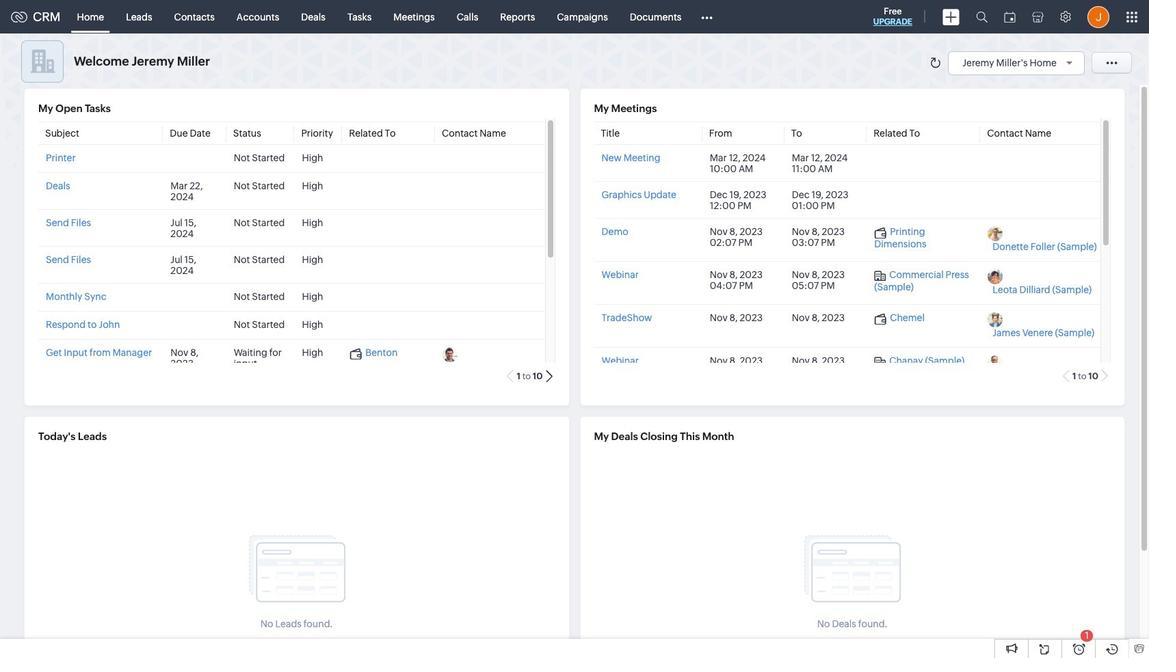 Task type: describe. For each thing, give the bounding box(es) containing it.
create menu image
[[943, 9, 960, 25]]

Other Modules field
[[693, 6, 722, 28]]

search image
[[976, 11, 988, 23]]

calendar image
[[1004, 11, 1016, 22]]



Task type: vqa. For each thing, say whether or not it's contained in the screenshot.
Create Menu icon
yes



Task type: locate. For each thing, give the bounding box(es) containing it.
profile element
[[1080, 0, 1118, 33]]

search element
[[968, 0, 996, 34]]

create menu element
[[935, 0, 968, 33]]

profile image
[[1088, 6, 1110, 28]]

logo image
[[11, 11, 27, 22]]



